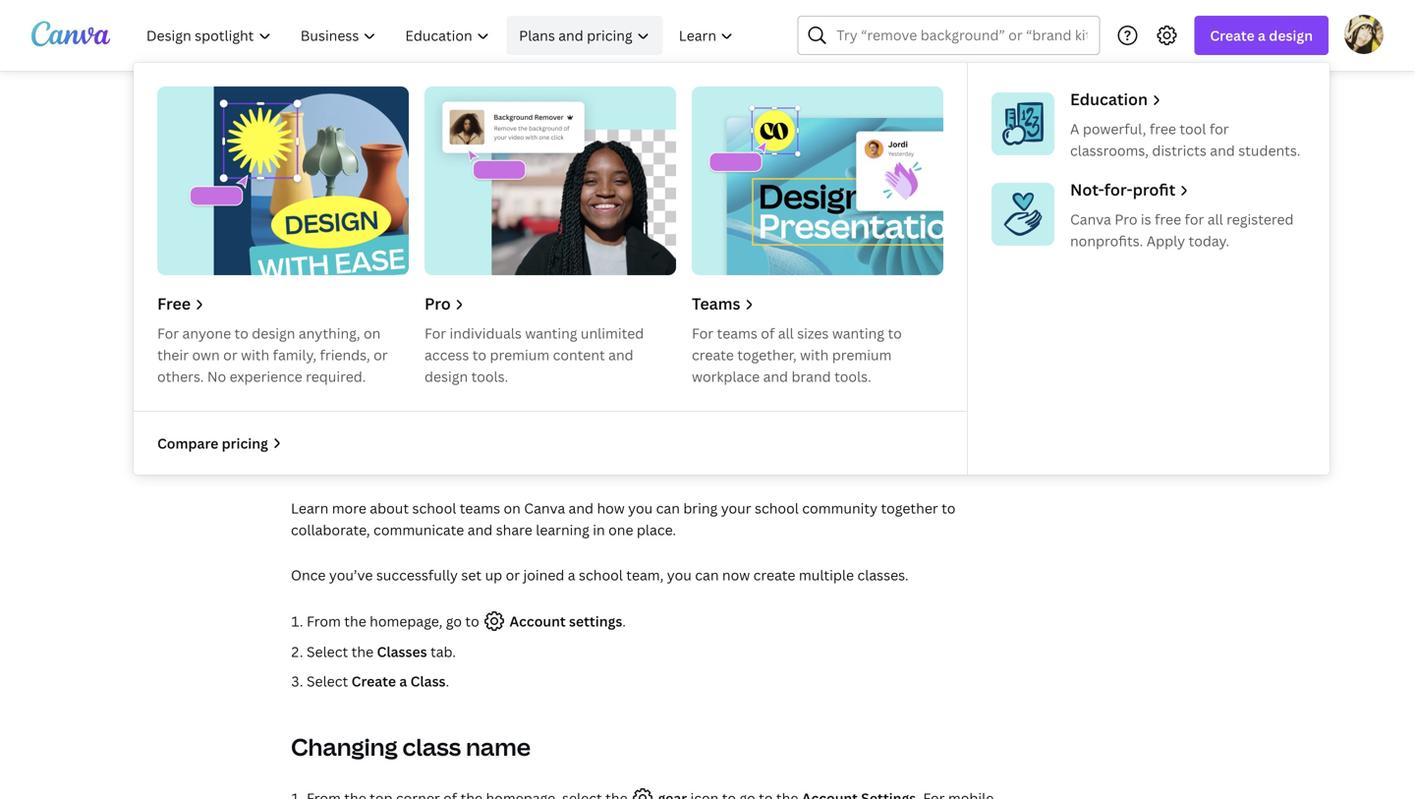 Task type: locate. For each thing, give the bounding box(es) containing it.
multiple inside as educators, you may be teaching multiple classes. you may want to organize students into separate classes to make sharing learning material and teamwork effortless. that's why we've made it possible by introducing school teams on canva.
[[525, 411, 580, 429]]

0 horizontal spatial on
[[364, 324, 381, 343]]

on up friends,
[[364, 324, 381, 343]]

school left community
[[755, 499, 799, 518]]

you right you.
[[550, 273, 575, 292]]

1 horizontal spatial premium
[[833, 346, 892, 364]]

to inside "how you set up your class is up to you. you can use one class per grade, per subject, or per class that you teach."
[[501, 273, 515, 292]]

class right use
[[660, 273, 693, 292]]

for inside for teams of all sizes wanting to create together, with premium workplace and brand tools.
[[692, 324, 714, 343]]

premium inside for individuals wanting unlimited access to premium content and design tools.
[[490, 346, 550, 364]]

create up workplace
[[692, 346, 734, 364]]

2 horizontal spatial your
[[721, 499, 752, 518]]

for for free
[[157, 324, 179, 343]]

for for for
[[411, 206, 430, 225]]

canva for education link
[[445, 206, 579, 225]]

0 horizontal spatial may
[[413, 411, 441, 429]]

the for select
[[352, 643, 374, 661]]

on for anything,
[[364, 324, 381, 343]]

2 horizontal spatial teams
[[717, 324, 758, 343]]

teams inside plans and pricing menu
[[692, 293, 741, 314]]

teams and groups
[[402, 104, 522, 122]]

is inside "how you set up your class is up to you. you can use one class per grade, per subject, or per class that you teach."
[[467, 273, 477, 292]]

why
[[708, 432, 735, 451]]

0 vertical spatial on
[[364, 324, 381, 343]]

pro inside canva pro is free for all registered nonprofits. apply today.
[[1115, 210, 1138, 229]]

unlimited
[[581, 324, 644, 343]]

for up workplace
[[692, 324, 714, 343]]

you right that
[[960, 273, 984, 292]]

1 horizontal spatial is
[[1141, 210, 1152, 229]]

canva for learn more about school teams on canva and how you can bring your school community together to collaborate, communicate and share learning in one place.
[[524, 499, 566, 518]]

1 vertical spatial your
[[396, 273, 427, 292]]

no
[[207, 367, 226, 386]]

. down tab.
[[446, 672, 450, 691]]

1 horizontal spatial teams
[[460, 499, 501, 518]]

one right use
[[632, 273, 657, 292]]

0 horizontal spatial pro
[[425, 293, 451, 314]]

set
[[352, 273, 372, 292], [462, 566, 482, 585]]

and down the teaching
[[497, 432, 522, 451]]

or left joined
[[506, 566, 520, 585]]

tab.
[[431, 643, 456, 661]]

0 horizontal spatial education
[[512, 206, 579, 225]]

workplace
[[692, 367, 760, 386]]

premium up 'into'
[[833, 346, 892, 364]]

class
[[411, 672, 446, 691]]

pro up "access" on the left top of the page
[[425, 293, 451, 314]]

successfully
[[376, 566, 458, 585]]

teams down sharing
[[340, 454, 381, 472]]

and down sign
[[352, 228, 377, 246]]

0 horizontal spatial be
[[444, 411, 461, 429]]

1 horizontal spatial teams
[[692, 293, 741, 314]]

2 horizontal spatial per
[[867, 273, 889, 292]]

0 horizontal spatial .
[[446, 672, 450, 691]]

and
[[559, 26, 584, 45], [448, 104, 473, 122], [601, 104, 626, 122], [405, 139, 465, 181], [1211, 141, 1236, 160], [834, 206, 859, 225], [352, 228, 377, 246], [609, 346, 634, 364], [764, 367, 789, 386], [497, 432, 522, 451], [569, 499, 594, 518], [468, 521, 493, 539]]

2 may from the left
[[666, 411, 694, 429]]

up right friends,
[[380, 353, 410, 385]]

2 horizontal spatial canva
[[1071, 210, 1112, 229]]

teachers
[[291, 228, 349, 246]]

2 wanting from the left
[[833, 324, 885, 343]]

1 horizontal spatial classes.
[[858, 566, 909, 585]]

experience
[[230, 367, 303, 386]]

3 for from the left
[[692, 324, 714, 343]]

from the homepage, go to
[[307, 612, 483, 631]]

0 horizontal spatial create
[[692, 346, 734, 364]]

0 vertical spatial you
[[550, 273, 575, 292]]

premium
[[490, 346, 550, 364], [833, 346, 892, 364]]

0 horizontal spatial design
[[252, 324, 295, 343]]

1 horizontal spatial you
[[638, 411, 662, 429]]

0 horizontal spatial all
[[779, 324, 794, 343]]

1 vertical spatial education
[[512, 206, 579, 225]]

once
[[291, 566, 326, 585]]

1 vertical spatial free
[[1155, 210, 1182, 229]]

center
[[326, 104, 371, 122]]

collaborate,
[[291, 521, 370, 539]]

2 with from the left
[[800, 346, 829, 364]]

for for teams
[[692, 324, 714, 343]]

on up share
[[504, 499, 521, 518]]

can left now
[[695, 566, 719, 585]]

0 horizontal spatial with
[[241, 346, 270, 364]]

and left share
[[468, 521, 493, 539]]

design inside for individuals wanting unlimited access to premium content and design tools.
[[425, 367, 468, 386]]

pricing inside popup button
[[587, 26, 633, 45]]

2 tools. from the left
[[835, 367, 872, 386]]

1 horizontal spatial on
[[384, 454, 401, 472]]

1 vertical spatial set
[[462, 566, 482, 585]]

your
[[644, 206, 674, 225], [396, 273, 427, 292], [721, 499, 752, 518]]

1 horizontal spatial education
[[1071, 88, 1148, 110]]

0 horizontal spatial classes.
[[583, 411, 635, 429]]

0 vertical spatial the
[[344, 612, 367, 631]]

name
[[466, 731, 531, 763]]

once you've successfully set up or joined a school team, you can now create multiple classes.
[[291, 566, 909, 585]]

you inside the learn more about school teams on canva and how you can bring your school community together to collaborate, communicate and share learning in one place.
[[628, 499, 653, 518]]

1 for from the left
[[157, 324, 179, 343]]

or
[[849, 273, 863, 292], [223, 346, 238, 364], [374, 346, 388, 364], [506, 566, 520, 585]]

class down class on the bottom
[[403, 731, 461, 763]]

all
[[1208, 210, 1224, 229], [779, 324, 794, 343]]

team,
[[627, 566, 664, 585]]

school left team,
[[579, 566, 623, 585]]

students inside "inviting teachers and students"
[[381, 228, 439, 246]]

and down together,
[[764, 367, 789, 386]]

1 horizontal spatial canva
[[524, 499, 566, 518]]

2 horizontal spatial design
[[1270, 26, 1314, 45]]

is
[[1141, 210, 1152, 229], [467, 273, 477, 292]]

1 vertical spatial design
[[252, 324, 295, 343]]

2 for from the left
[[425, 324, 447, 343]]

canva up share
[[524, 499, 566, 518]]

the up select create a class .
[[352, 643, 374, 661]]

0 horizontal spatial is
[[467, 273, 477, 292]]

1 vertical spatial teams
[[340, 454, 381, 472]]

up
[[390, 206, 408, 225], [376, 273, 393, 292], [481, 273, 498, 292], [380, 353, 410, 385], [485, 566, 503, 585]]

you inside as educators, you may be teaching multiple classes. you may want to organize students into separate classes to make sharing learning material and teamwork effortless. that's why we've made it possible by introducing school teams on canva.
[[385, 411, 409, 429]]

1 horizontal spatial with
[[800, 346, 829, 364]]

0 horizontal spatial school
[[412, 499, 457, 518]]

for up their
[[157, 324, 179, 343]]

class left 'will' at right top
[[708, 206, 741, 225]]

create inside for teams of all sizes wanting to create together, with premium workplace and brand tools.
[[692, 346, 734, 364]]

students up it
[[810, 411, 868, 429]]

classes. down "together"
[[858, 566, 909, 585]]

with for free
[[241, 346, 270, 364]]

0 vertical spatial one
[[632, 273, 657, 292]]

1 vertical spatial create
[[754, 566, 796, 585]]

on
[[364, 324, 381, 343], [384, 454, 401, 472], [504, 499, 521, 518]]

teams right center
[[402, 104, 444, 122]]

is inside canva pro is free for all registered nonprofits. apply today.
[[1141, 210, 1152, 229]]

be inside as educators, you may be teaching multiple classes. you may want to organize students into separate classes to make sharing learning material and teamwork effortless. that's why we've made it possible by introducing school teams on canva.
[[444, 411, 461, 429]]

design up the family,
[[252, 324, 295, 343]]

1 horizontal spatial per
[[767, 273, 789, 292]]

canva inside the learn more about school teams on canva and how you can bring your school community together to collaborate, communicate and share learning in one place.
[[524, 499, 566, 518]]

to right sizes
[[888, 324, 902, 343]]

help center
[[291, 104, 371, 122]]

0 vertical spatial free
[[1150, 119, 1177, 138]]

0 vertical spatial classes.
[[583, 411, 635, 429]]

can left use
[[578, 273, 602, 292]]

canva right sign
[[445, 206, 486, 225]]

to inside for teams of all sizes wanting to create together, with premium workplace and brand tools.
[[888, 324, 902, 343]]

today.
[[1189, 232, 1230, 250]]

learning left in
[[536, 521, 590, 539]]

create
[[1211, 26, 1255, 45], [553, 104, 598, 122], [291, 139, 399, 181], [352, 672, 396, 691]]

classes. up effortless.
[[583, 411, 635, 429]]

Try "remove background" or "brand kit" search field
[[837, 17, 1088, 54]]

create a design button
[[1195, 16, 1329, 55]]

0 horizontal spatial tools.
[[472, 367, 508, 386]]

1 horizontal spatial set
[[462, 566, 482, 585]]

free up districts
[[1150, 119, 1177, 138]]

may up that's
[[666, 411, 694, 429]]

a
[[1071, 119, 1080, 138]]

be
[[770, 206, 787, 225], [444, 411, 461, 429]]

0 vertical spatial design
[[1270, 26, 1314, 45]]

1 vertical spatial the
[[352, 643, 374, 661]]

access
[[425, 346, 469, 364]]

design inside for anyone to design anything, on their own or with family, friends, or others. no experience required.
[[252, 324, 295, 343]]

multiple
[[525, 411, 580, 429], [799, 566, 855, 585]]

set up go
[[462, 566, 482, 585]]

for for and
[[1210, 119, 1230, 138]]

your up "access" on the left top of the page
[[396, 273, 427, 292]]

with up experience
[[241, 346, 270, 364]]

for inside for anyone to design anything, on their own or with family, friends, or others. no experience required.
[[157, 324, 179, 343]]

0 horizontal spatial set
[[352, 273, 372, 292]]

2 horizontal spatial school
[[755, 499, 799, 518]]

1 horizontal spatial pro
[[1115, 210, 1138, 229]]

with down sizes
[[800, 346, 829, 364]]

the right from
[[344, 612, 367, 631]]

2 select from the top
[[307, 672, 348, 691]]

1 vertical spatial pro
[[425, 293, 451, 314]]

2 horizontal spatial for
[[692, 324, 714, 343]]

learn more about school teams on canva and how you can bring your school community together to collaborate, communicate and share learning in one place.
[[291, 499, 956, 539]]

brand
[[792, 367, 831, 386]]

profit
[[1133, 179, 1176, 200]]

for
[[1210, 119, 1230, 138], [411, 206, 430, 225], [489, 206, 509, 225], [1185, 210, 1205, 229]]

teams
[[402, 104, 444, 122], [692, 293, 741, 314]]

and up in
[[569, 499, 594, 518]]

. down once you've successfully set up or joined a school team, you can now create multiple classes.
[[623, 612, 626, 631]]

you up place.
[[628, 499, 653, 518]]

on left canva.
[[384, 454, 401, 472]]

teams
[[717, 324, 758, 343], [340, 454, 381, 472], [460, 499, 501, 518]]

1 horizontal spatial design
[[425, 367, 468, 386]]

0 vertical spatial select
[[307, 643, 348, 661]]

for up "access" on the left top of the page
[[425, 324, 447, 343]]

0 horizontal spatial pricing
[[222, 434, 268, 453]]

compare
[[157, 434, 219, 453]]

you up effortless.
[[638, 411, 662, 429]]

is up "individuals"
[[467, 273, 477, 292]]

to left you.
[[501, 273, 515, 292]]

1 vertical spatial you
[[638, 411, 662, 429]]

individuals
[[450, 324, 522, 343]]

design inside dropdown button
[[1270, 26, 1314, 45]]

wanting up content
[[525, 324, 578, 343]]

how
[[597, 499, 625, 518]]

up down share
[[485, 566, 503, 585]]

1 wanting from the left
[[525, 324, 578, 343]]

you inside "how you set up your class is up to you. you can use one class per grade, per subject, or per class that you teach."
[[550, 273, 575, 292]]

in
[[593, 521, 605, 539]]

groups
[[476, 104, 522, 122]]

free up apply in the top of the page
[[1155, 210, 1182, 229]]

0 horizontal spatial canva
[[445, 206, 486, 225]]

pricing right compare
[[222, 434, 268, 453]]

1 horizontal spatial create
[[754, 566, 796, 585]]

1 select from the top
[[307, 643, 348, 661]]

teach.
[[291, 294, 332, 313]]

for teams of all sizes wanting to create together, with premium workplace and brand tools.
[[692, 324, 902, 386]]

1 horizontal spatial learning
[[536, 521, 590, 539]]

1 horizontal spatial for
[[425, 324, 447, 343]]

0 horizontal spatial wanting
[[525, 324, 578, 343]]

1 may from the left
[[413, 411, 441, 429]]

1 horizontal spatial wanting
[[833, 324, 885, 343]]

1 vertical spatial on
[[384, 454, 401, 472]]

teams down grade,
[[692, 293, 741, 314]]

0 vertical spatial multiple
[[525, 411, 580, 429]]

bring
[[684, 499, 718, 518]]

with
[[241, 346, 270, 364], [800, 346, 829, 364]]

your right bring
[[721, 499, 752, 518]]

select for select the
[[307, 643, 348, 661]]

1 horizontal spatial .
[[623, 612, 626, 631]]

canva up nonprofits. in the right of the page
[[1071, 210, 1112, 229]]

teams inside as educators, you may be teaching multiple classes. you may want to organize students into separate classes to make sharing learning material and teamwork effortless. that's why we've made it possible by introducing school teams on canva.
[[340, 454, 381, 472]]

school
[[412, 499, 457, 518], [755, 499, 799, 518], [579, 566, 623, 585]]

tools. inside for individuals wanting unlimited access to premium content and design tools.
[[472, 367, 508, 386]]

settings
[[569, 612, 623, 631]]

homepage,
[[370, 612, 443, 631]]

0 vertical spatial pricing
[[587, 26, 633, 45]]

to down "individuals"
[[473, 346, 487, 364]]

students down sign
[[381, 228, 439, 246]]

use
[[605, 273, 628, 292]]

we've
[[738, 432, 776, 451]]

top level navigation element
[[134, 16, 1330, 475]]

required.
[[306, 367, 366, 386]]

multiple down community
[[799, 566, 855, 585]]

teams for teams
[[692, 293, 741, 314]]

to
[[501, 273, 515, 292], [235, 324, 249, 343], [888, 324, 902, 343], [473, 346, 487, 364], [733, 411, 747, 429], [1014, 411, 1028, 429], [942, 499, 956, 518], [466, 612, 480, 631]]

a
[[1259, 26, 1266, 45], [434, 206, 441, 225], [568, 566, 576, 585], [400, 672, 407, 691]]

setting up additional classes
[[291, 353, 624, 385]]

or right subject,
[[849, 273, 863, 292]]

1 vertical spatial select
[[307, 672, 348, 691]]

on inside as educators, you may be teaching multiple classes. you may want to organize students into separate classes to make sharing learning material and teamwork effortless. that's why we've made it possible by introducing school teams on canva.
[[384, 454, 401, 472]]

education left the account,
[[512, 206, 579, 225]]

0 vertical spatial students
[[381, 228, 439, 246]]

classes
[[700, 104, 748, 122], [636, 139, 750, 181], [539, 353, 624, 385], [962, 411, 1010, 429]]

select create a class .
[[307, 672, 450, 691]]

0 horizontal spatial premium
[[490, 346, 550, 364]]

is up apply in the top of the page
[[1141, 210, 1152, 229]]

teams for teams and groups
[[402, 104, 444, 122]]

2 vertical spatial your
[[721, 499, 752, 518]]

1 horizontal spatial tools.
[[835, 367, 872, 386]]

or inside "how you set up your class is up to you. you can use one class per grade, per subject, or per class that you teach."
[[849, 273, 863, 292]]

changing
[[291, 731, 398, 763]]

create and customize classes
[[553, 104, 748, 122], [291, 139, 750, 181]]

your inside "how you set up your class is up to you. you can use one class per grade, per subject, or per class that you teach."
[[396, 273, 427, 292]]

for individuals wanting unlimited access to premium content and design tools.
[[425, 324, 644, 386]]

0 vertical spatial be
[[770, 206, 787, 225]]

1 vertical spatial is
[[467, 273, 477, 292]]

1 tools. from the left
[[472, 367, 508, 386]]

to right want
[[733, 411, 747, 429]]

1 vertical spatial create and customize classes
[[291, 139, 750, 181]]

1 horizontal spatial pricing
[[587, 26, 633, 45]]

the
[[344, 612, 367, 631], [352, 643, 374, 661]]

for inside a powerful, free tool for classrooms, districts and students.
[[1210, 119, 1230, 138]]

1 vertical spatial one
[[609, 521, 634, 539]]

1 vertical spatial learning
[[536, 521, 590, 539]]

be up material
[[444, 411, 461, 429]]

be right 'will' at right top
[[770, 206, 787, 225]]

and inside as educators, you may be teaching multiple classes. you may want to organize students into separate classes to make sharing learning material and teamwork effortless. that's why we've made it possible by introducing school teams on canva.
[[497, 432, 522, 451]]

into
[[872, 411, 898, 429]]

1 vertical spatial multiple
[[799, 566, 855, 585]]

0 vertical spatial teams
[[402, 104, 444, 122]]

per right subject,
[[867, 273, 889, 292]]

class
[[708, 206, 741, 225], [430, 273, 463, 292], [660, 273, 693, 292], [892, 273, 926, 292], [403, 731, 461, 763]]

to right anyone
[[235, 324, 249, 343]]

teams left of
[[717, 324, 758, 343]]

0 vertical spatial teams
[[717, 324, 758, 343]]

for for pro
[[425, 324, 447, 343]]

1 horizontal spatial be
[[770, 206, 787, 225]]

help center link
[[291, 102, 371, 124]]

teams up share
[[460, 499, 501, 518]]

one right in
[[609, 521, 634, 539]]

for-
[[1105, 179, 1133, 200]]

and down unlimited
[[609, 346, 634, 364]]

tools. right brand
[[835, 367, 872, 386]]

teams and groups link
[[402, 102, 522, 124]]

1 vertical spatial all
[[779, 324, 794, 343]]

that
[[929, 273, 956, 292]]

with inside for teams of all sizes wanting to create together, with premium workplace and brand tools.
[[800, 346, 829, 364]]

canva
[[445, 206, 486, 225], [1071, 210, 1112, 229], [524, 499, 566, 518]]

0 horizontal spatial you
[[550, 273, 575, 292]]

per right grade,
[[767, 273, 789, 292]]

you right educators,
[[385, 411, 409, 429]]

for inside for individuals wanting unlimited access to premium content and design tools.
[[425, 324, 447, 343]]

2 premium from the left
[[833, 346, 892, 364]]

nonprofits.
[[1071, 232, 1144, 250]]

1 horizontal spatial your
[[644, 206, 674, 225]]

on for teams
[[504, 499, 521, 518]]

1 horizontal spatial students
[[810, 411, 868, 429]]

free
[[157, 293, 191, 314]]

classes inside as educators, you may be teaching multiple classes. you may want to organize students into separate classes to make sharing learning material and teamwork effortless. that's why we've made it possible by introducing school teams on canva.
[[962, 411, 1010, 429]]

learning up canva.
[[381, 432, 435, 451]]

you left sign
[[332, 206, 357, 225]]

can inside the learn more about school teams on canva and how you can bring your school community together to collaborate, communicate and share learning in one place.
[[656, 499, 680, 518]]

0 vertical spatial education
[[1071, 88, 1148, 110]]

education up powerful,
[[1071, 88, 1148, 110]]

0 vertical spatial set
[[352, 273, 372, 292]]

2 horizontal spatial on
[[504, 499, 521, 518]]

all up today. at the right of page
[[1208, 210, 1224, 229]]

select
[[307, 643, 348, 661], [307, 672, 348, 691]]

0 vertical spatial is
[[1141, 210, 1152, 229]]

your left "first"
[[644, 206, 674, 225]]

when
[[291, 206, 329, 225]]

for anyone to design anything, on their own or with family, friends, or others. no experience required.
[[157, 324, 388, 386]]

tools. up the teaching
[[472, 367, 508, 386]]

one
[[632, 273, 657, 292], [609, 521, 634, 539]]

you right team,
[[667, 566, 692, 585]]

on inside the learn more about school teams on canva and how you can bring your school community together to collaborate, communicate and share learning in one place.
[[504, 499, 521, 518]]

0 vertical spatial learning
[[381, 432, 435, 451]]

apply
[[1147, 232, 1186, 250]]

students inside as educators, you may be teaching multiple classes. you may want to organize students into separate classes to make sharing learning material and teamwork effortless. that's why we've made it possible by introducing school teams on canva.
[[810, 411, 868, 429]]

1 with from the left
[[241, 346, 270, 364]]

on inside for anyone to design anything, on their own or with family, friends, or others. no experience required.
[[364, 324, 381, 343]]

or right friends,
[[374, 346, 388, 364]]

1 horizontal spatial all
[[1208, 210, 1224, 229]]

wanting right sizes
[[833, 324, 885, 343]]

1 vertical spatial pricing
[[222, 434, 268, 453]]

for inside canva pro is free for all registered nonprofits. apply today.
[[1185, 210, 1205, 229]]

0 horizontal spatial per
[[697, 273, 719, 292]]

multiple up teamwork
[[525, 411, 580, 429]]

with inside for anyone to design anything, on their own or with family, friends, or others. no experience required.
[[241, 346, 270, 364]]

to inside for anyone to design anything, on their own or with family, friends, or others. no experience required.
[[235, 324, 249, 343]]

0 horizontal spatial multiple
[[525, 411, 580, 429]]

you left the start
[[863, 206, 887, 225]]

1 premium from the left
[[490, 346, 550, 364]]

can up place.
[[656, 499, 680, 518]]

learning inside as educators, you may be teaching multiple classes. you may want to organize students into separate classes to make sharing learning material and teamwork effortless. that's why we've made it possible by introducing school teams on canva.
[[381, 432, 435, 451]]

education
[[1071, 88, 1148, 110], [512, 206, 579, 225]]

design down "access" on the left top of the page
[[425, 367, 468, 386]]

one inside the learn more about school teams on canva and how you can bring your school community together to collaborate, communicate and share learning in one place.
[[609, 521, 634, 539]]



Task type: describe. For each thing, give the bounding box(es) containing it.
and inside a powerful, free tool for classrooms, districts and students.
[[1211, 141, 1236, 160]]

a inside dropdown button
[[1259, 26, 1266, 45]]

up right sign
[[390, 206, 408, 225]]

up left you.
[[481, 273, 498, 292]]

school
[[291, 454, 337, 472]]

as
[[291, 411, 307, 429]]

learning inside the learn more about school teams on canva and how you can bring your school community together to collaborate, communicate and share learning in one place.
[[536, 521, 590, 539]]

all inside canva pro is free for all registered nonprofits. apply today.
[[1208, 210, 1224, 229]]

ready,
[[790, 206, 831, 225]]

your inside the learn more about school teams on canva and how you can bring your school community together to collaborate, communicate and share learning in one place.
[[721, 499, 752, 518]]

inviting teachers and students link
[[291, 206, 1002, 246]]

and inside "inviting teachers and students"
[[352, 228, 377, 246]]

0 vertical spatial customize
[[629, 104, 697, 122]]

communicate
[[374, 521, 464, 539]]

account
[[510, 612, 566, 631]]

plans
[[519, 26, 555, 45]]

free inside canva pro is free for all registered nonprofits. apply today.
[[1155, 210, 1182, 229]]

canva.
[[404, 454, 450, 472]]

learn
[[291, 499, 329, 518]]

as educators, you may be teaching multiple classes. you may want to organize students into separate classes to make sharing learning material and teamwork effortless. that's why we've made it possible by introducing school teams on canva.
[[291, 411, 1028, 472]]

subject,
[[793, 273, 846, 292]]

organize
[[750, 411, 806, 429]]

educators,
[[311, 411, 381, 429]]

and down teams and groups link
[[405, 139, 465, 181]]

not-
[[1071, 179, 1105, 200]]

the for from
[[344, 612, 367, 631]]

classes
[[377, 643, 427, 661]]

class left that
[[892, 273, 926, 292]]

content
[[553, 346, 605, 364]]

for for nonprofits.
[[1185, 210, 1205, 229]]

wanting inside for teams of all sizes wanting to create together, with premium workplace and brand tools.
[[833, 324, 885, 343]]

can left the start
[[891, 206, 914, 225]]

education inside plans and pricing menu
[[1071, 88, 1148, 110]]

additional
[[415, 353, 534, 385]]

pricing inside "link"
[[222, 434, 268, 453]]

compare pricing link
[[157, 433, 284, 454]]

their
[[157, 346, 189, 364]]

together,
[[738, 346, 797, 364]]

1 vertical spatial .
[[446, 672, 450, 691]]

how you set up your class is up to you. you can use one class per grade, per subject, or per class that you teach.
[[291, 273, 984, 313]]

start
[[918, 206, 949, 225]]

more
[[332, 499, 367, 518]]

canva for when you sign up for a canva for education account, your first class will be ready, and you can start
[[445, 206, 486, 225]]

canva pro is free for all registered nonprofits. apply today.
[[1071, 210, 1295, 250]]

made
[[780, 432, 817, 451]]

how
[[291, 273, 321, 292]]

registered
[[1227, 210, 1295, 229]]

0 vertical spatial your
[[644, 206, 674, 225]]

it
[[820, 432, 829, 451]]

friends,
[[320, 346, 370, 364]]

classes. inside as educators, you may be teaching multiple classes. you may want to organize students into separate classes to make sharing learning material and teamwork effortless. that's why we've made it possible by introducing school teams on canva.
[[583, 411, 635, 429]]

now
[[723, 566, 750, 585]]

teamwork
[[525, 432, 591, 451]]

sizes
[[798, 324, 829, 343]]

create and customize classes link
[[553, 102, 748, 124]]

go
[[446, 612, 462, 631]]

sign
[[360, 206, 387, 225]]

3 per from the left
[[867, 273, 889, 292]]

canva inside canva pro is free for all registered nonprofits. apply today.
[[1071, 210, 1112, 229]]

and inside for teams of all sizes wanting to create together, with premium workplace and brand tools.
[[764, 367, 789, 386]]

set inside "how you set up your class is up to you. you can use one class per grade, per subject, or per class that you teach."
[[352, 273, 372, 292]]

you.
[[519, 273, 547, 292]]

select for select
[[307, 672, 348, 691]]

you right how
[[324, 273, 349, 292]]

districts
[[1153, 141, 1207, 160]]

and left groups
[[448, 104, 473, 122]]

make
[[291, 432, 326, 451]]

free inside a powerful, free tool for classrooms, districts and students.
[[1150, 119, 1177, 138]]

first
[[678, 206, 705, 225]]

create a design
[[1211, 26, 1314, 45]]

and inside for individuals wanting unlimited access to premium content and design tools.
[[609, 346, 634, 364]]

to right go
[[466, 612, 480, 631]]

can inside "how you set up your class is up to you. you can use one class per grade, per subject, or per class that you teach."
[[578, 273, 602, 292]]

of
[[761, 324, 775, 343]]

all inside for teams of all sizes wanting to create together, with premium workplace and brand tools.
[[779, 324, 794, 343]]

to right "separate"
[[1014, 411, 1028, 429]]

anything,
[[299, 324, 360, 343]]

0 vertical spatial .
[[623, 612, 626, 631]]

1 horizontal spatial school
[[579, 566, 623, 585]]

not-for-profit
[[1071, 179, 1176, 200]]

that's
[[664, 432, 704, 451]]

teaching
[[464, 411, 521, 429]]

create inside create a design dropdown button
[[1211, 26, 1255, 45]]

teams inside for teams of all sizes wanting to create together, with premium workplace and brand tools.
[[717, 324, 758, 343]]

one inside "how you set up your class is up to you. you can use one class per grade, per subject, or per class that you teach."
[[632, 273, 657, 292]]

2 per from the left
[[767, 273, 789, 292]]

1 horizontal spatial multiple
[[799, 566, 855, 585]]

own
[[192, 346, 220, 364]]

joined
[[524, 566, 565, 585]]

inviting
[[953, 206, 1002, 225]]

grade,
[[722, 273, 763, 292]]

together
[[882, 499, 939, 518]]

stephanie aranda image
[[1345, 15, 1384, 54]]

up down sign
[[376, 273, 393, 292]]

material
[[438, 432, 493, 451]]

1 vertical spatial customize
[[471, 139, 630, 181]]

classrooms,
[[1071, 141, 1149, 160]]

tools. inside for teams of all sizes wanting to create together, with premium workplace and brand tools.
[[835, 367, 872, 386]]

you inside as educators, you may be teaching multiple classes. you may want to organize students into separate classes to make sharing learning material and teamwork effortless. that's why we've made it possible by introducing school teams on canva.
[[638, 411, 662, 429]]

classes inside the create and customize classes link
[[700, 104, 748, 122]]

0 vertical spatial create and customize classes
[[553, 104, 748, 122]]

inviting teachers and students
[[291, 206, 1002, 246]]

or right own
[[223, 346, 238, 364]]

to inside the learn more about school teams on canva and how you can bring your school community together to collaborate, communicate and share learning in one place.
[[942, 499, 956, 518]]

a powerful, free tool for classrooms, districts and students.
[[1071, 119, 1301, 160]]

possible
[[833, 432, 888, 451]]

anyone
[[182, 324, 231, 343]]

and down the plans and pricing popup button
[[601, 104, 626, 122]]

place.
[[637, 521, 677, 539]]

powerful,
[[1083, 119, 1147, 138]]

with for teams
[[800, 346, 829, 364]]

and inside popup button
[[559, 26, 584, 45]]

share
[[496, 521, 533, 539]]

by
[[892, 432, 908, 451]]

when you sign up for a canva for education account, your first class will be ready, and you can start
[[291, 206, 953, 225]]

premium inside for teams of all sizes wanting to create together, with premium workplace and brand tools.
[[833, 346, 892, 364]]

help
[[291, 104, 322, 122]]

family,
[[273, 346, 317, 364]]

to inside for individuals wanting unlimited access to premium content and design tools.
[[473, 346, 487, 364]]

about
[[370, 499, 409, 518]]

1 per from the left
[[697, 273, 719, 292]]

and right "ready,"
[[834, 206, 859, 225]]

teams inside the learn more about school teams on canva and how you can bring your school community together to collaborate, communicate and share learning in one place.
[[460, 499, 501, 518]]

introducing
[[911, 432, 988, 451]]

you've
[[329, 566, 373, 585]]

others.
[[157, 367, 204, 386]]

class up "individuals"
[[430, 273, 463, 292]]

effortless.
[[594, 432, 661, 451]]

wanting inside for individuals wanting unlimited access to premium content and design tools.
[[525, 324, 578, 343]]

plans and pricing menu
[[134, 63, 1330, 475]]



Task type: vqa. For each thing, say whether or not it's contained in the screenshot.
the topmost one
yes



